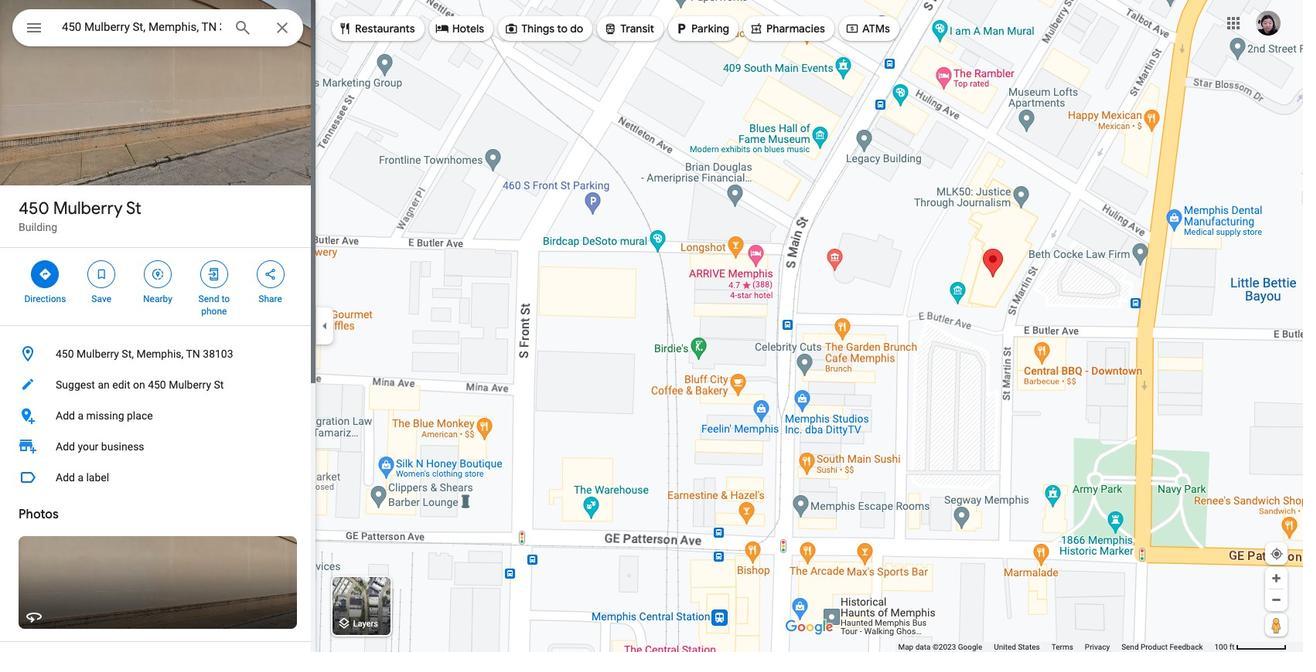 Task type: describe. For each thing, give the bounding box(es) containing it.
mulberry for st
[[53, 198, 123, 220]]

collapse side panel image
[[316, 318, 333, 335]]

send for send product feedback
[[1122, 644, 1139, 652]]

map
[[898, 644, 914, 652]]

parking
[[692, 22, 729, 36]]

edit
[[112, 379, 130, 391]]

feedback
[[1170, 644, 1203, 652]]


[[675, 20, 688, 37]]

 hotels
[[435, 20, 484, 37]]

100 ft
[[1215, 644, 1235, 652]]

send product feedback
[[1122, 644, 1203, 652]]


[[263, 266, 277, 283]]


[[25, 17, 43, 39]]

place
[[127, 410, 153, 422]]

450 mulberry st main content
[[0, 0, 316, 653]]

450 mulberry st, memphis, tn 38103
[[56, 348, 233, 360]]

actions for 450 mulberry st region
[[0, 248, 316, 326]]

states
[[1018, 644, 1040, 652]]

add a missing place
[[56, 410, 153, 422]]

add a missing place button
[[0, 401, 316, 432]]

terms
[[1052, 644, 1073, 652]]

 pharmacies
[[749, 20, 825, 37]]

add for add your business
[[56, 441, 75, 453]]


[[504, 20, 518, 37]]

memphis,
[[136, 348, 184, 360]]

hotels
[[452, 22, 484, 36]]

save
[[92, 294, 111, 305]]

your
[[78, 441, 99, 453]]

things
[[521, 22, 555, 36]]

38103
[[203, 348, 233, 360]]

add a label
[[56, 472, 109, 484]]

450 for st,
[[56, 348, 74, 360]]

to inside send to phone
[[222, 294, 230, 305]]

450 mulberry st building
[[19, 198, 141, 234]]

building
[[19, 221, 57, 234]]

google maps element
[[0, 0, 1303, 653]]

tn
[[186, 348, 200, 360]]

united
[[994, 644, 1016, 652]]

layers
[[353, 620, 378, 630]]

suggest an edit on 450 mulberry st button
[[0, 370, 316, 401]]


[[38, 266, 52, 283]]


[[845, 20, 859, 37]]


[[749, 20, 763, 37]]

 search field
[[12, 9, 303, 50]]

suggest an edit on 450 mulberry st
[[56, 379, 224, 391]]

add for add a label
[[56, 472, 75, 484]]

missing
[[86, 410, 124, 422]]

450 inside suggest an edit on 450 mulberry st button
[[148, 379, 166, 391]]

send to phone
[[198, 294, 230, 317]]

on
[[133, 379, 145, 391]]

to inside  things to do
[[557, 22, 568, 36]]

100 ft button
[[1215, 644, 1287, 652]]

nearby
[[143, 294, 172, 305]]


[[604, 20, 617, 37]]

show your location image
[[1270, 548, 1284, 562]]

add your business
[[56, 441, 144, 453]]

data
[[916, 644, 931, 652]]



Task type: vqa. For each thing, say whether or not it's contained in the screenshot.
Floor inside the "Hotel · Floor 1 Open ⋅ Closes 10 PM"
no



Task type: locate. For each thing, give the bounding box(es) containing it.
450 right on at left bottom
[[148, 379, 166, 391]]

add for add a missing place
[[56, 410, 75, 422]]

450 mulberry st, memphis, tn 38103 button
[[0, 339, 316, 370]]

a left label
[[78, 472, 84, 484]]

zoom out image
[[1271, 595, 1282, 606]]

0 vertical spatial add
[[56, 410, 75, 422]]

1 vertical spatial a
[[78, 472, 84, 484]]

add inside 'add your business' link
[[56, 441, 75, 453]]

do
[[570, 22, 583, 36]]

product
[[1141, 644, 1168, 652]]

send inside button
[[1122, 644, 1139, 652]]

450 up building
[[19, 198, 49, 220]]

mulberry left the st,
[[77, 348, 119, 360]]

 button
[[12, 9, 56, 50]]

450 inside button
[[56, 348, 74, 360]]


[[435, 20, 449, 37]]

add a label button
[[0, 463, 316, 493]]

st inside 450 mulberry st building
[[126, 198, 141, 220]]

none field inside 450 mulberry st, memphis, tn 38103 field
[[62, 18, 221, 36]]

1 vertical spatial 450
[[56, 348, 74, 360]]

450 up suggest
[[56, 348, 74, 360]]

0 vertical spatial to
[[557, 22, 568, 36]]

to
[[557, 22, 568, 36], [222, 294, 230, 305]]

send product feedback button
[[1122, 643, 1203, 653]]

0 horizontal spatial 450
[[19, 198, 49, 220]]

None field
[[62, 18, 221, 36]]

450 for st
[[19, 198, 49, 220]]

 atms
[[845, 20, 890, 37]]

add left your
[[56, 441, 75, 453]]

restaurants
[[355, 22, 415, 36]]

to up phone in the left of the page
[[222, 294, 230, 305]]

add
[[56, 410, 75, 422], [56, 441, 75, 453], [56, 472, 75, 484]]

2 a from the top
[[78, 472, 84, 484]]

a for label
[[78, 472, 84, 484]]

450 inside 450 mulberry st building
[[19, 198, 49, 220]]

st inside button
[[214, 379, 224, 391]]

send inside send to phone
[[198, 294, 219, 305]]

label
[[86, 472, 109, 484]]

2 vertical spatial mulberry
[[169, 379, 211, 391]]

0 horizontal spatial st
[[126, 198, 141, 220]]


[[338, 20, 352, 37]]

0 horizontal spatial send
[[198, 294, 219, 305]]

send for send to phone
[[198, 294, 219, 305]]

send left product
[[1122, 644, 1139, 652]]

to left do
[[557, 22, 568, 36]]

 parking
[[675, 20, 729, 37]]

mulberry for st,
[[77, 348, 119, 360]]

privacy
[[1085, 644, 1110, 652]]

1 a from the top
[[78, 410, 84, 422]]

a for missing
[[78, 410, 84, 422]]

an
[[98, 379, 110, 391]]

add your business link
[[0, 432, 316, 463]]

map data ©2023 google
[[898, 644, 983, 652]]

1 horizontal spatial to
[[557, 22, 568, 36]]

share
[[259, 294, 282, 305]]

add inside add a missing place button
[[56, 410, 75, 422]]

0 vertical spatial 450
[[19, 198, 49, 220]]

directions
[[24, 294, 66, 305]]

 transit
[[604, 20, 654, 37]]

footer
[[898, 643, 1215, 653]]

show street view coverage image
[[1265, 614, 1288, 637]]

google account: michele murakami  
(michele.murakami@adept.ai) image
[[1256, 11, 1281, 35]]

1 vertical spatial send
[[1122, 644, 1139, 652]]

pharmacies
[[767, 22, 825, 36]]

google
[[958, 644, 983, 652]]

a
[[78, 410, 84, 422], [78, 472, 84, 484]]

450
[[19, 198, 49, 220], [56, 348, 74, 360], [148, 379, 166, 391]]

mulberry up building
[[53, 198, 123, 220]]

1 vertical spatial mulberry
[[77, 348, 119, 360]]

2 vertical spatial 450
[[148, 379, 166, 391]]

terms button
[[1052, 643, 1073, 653]]

photos
[[19, 507, 59, 523]]

transit
[[621, 22, 654, 36]]

mulberry inside the 450 mulberry st, memphis, tn 38103 button
[[77, 348, 119, 360]]

footer containing map data ©2023 google
[[898, 643, 1215, 653]]

add left label
[[56, 472, 75, 484]]

mulberry inside 450 mulberry st building
[[53, 198, 123, 220]]

mulberry
[[53, 198, 123, 220], [77, 348, 119, 360], [169, 379, 211, 391]]

100
[[1215, 644, 1228, 652]]

zoom in image
[[1271, 573, 1282, 585]]

0 vertical spatial st
[[126, 198, 141, 220]]

450 Mulberry St, Memphis, TN 38103 field
[[12, 9, 303, 46]]

ft
[[1230, 644, 1235, 652]]

1 horizontal spatial st
[[214, 379, 224, 391]]

suggest
[[56, 379, 95, 391]]

1 vertical spatial add
[[56, 441, 75, 453]]

united states button
[[994, 643, 1040, 653]]

©2023
[[933, 644, 956, 652]]

1 horizontal spatial 450
[[56, 348, 74, 360]]

united states
[[994, 644, 1040, 652]]

 things to do
[[504, 20, 583, 37]]

send up phone in the left of the page
[[198, 294, 219, 305]]


[[207, 266, 221, 283]]

2 horizontal spatial 450
[[148, 379, 166, 391]]

1 vertical spatial st
[[214, 379, 224, 391]]

footer inside google maps element
[[898, 643, 1215, 653]]

phone
[[201, 306, 227, 317]]

send
[[198, 294, 219, 305], [1122, 644, 1139, 652]]

mulberry down tn
[[169, 379, 211, 391]]

atms
[[862, 22, 890, 36]]

add inside add a label button
[[56, 472, 75, 484]]

0 vertical spatial a
[[78, 410, 84, 422]]

3 add from the top
[[56, 472, 75, 484]]

mulberry inside suggest an edit on 450 mulberry st button
[[169, 379, 211, 391]]

0 vertical spatial send
[[198, 294, 219, 305]]

 restaurants
[[338, 20, 415, 37]]

0 vertical spatial mulberry
[[53, 198, 123, 220]]

a left missing
[[78, 410, 84, 422]]

0 horizontal spatial to
[[222, 294, 230, 305]]

business
[[101, 441, 144, 453]]

1 add from the top
[[56, 410, 75, 422]]

1 vertical spatial to
[[222, 294, 230, 305]]

2 add from the top
[[56, 441, 75, 453]]

1 horizontal spatial send
[[1122, 644, 1139, 652]]

st,
[[122, 348, 134, 360]]

add down suggest
[[56, 410, 75, 422]]


[[95, 266, 108, 283]]

2 vertical spatial add
[[56, 472, 75, 484]]


[[151, 266, 165, 283]]

st
[[126, 198, 141, 220], [214, 379, 224, 391]]

privacy button
[[1085, 643, 1110, 653]]



